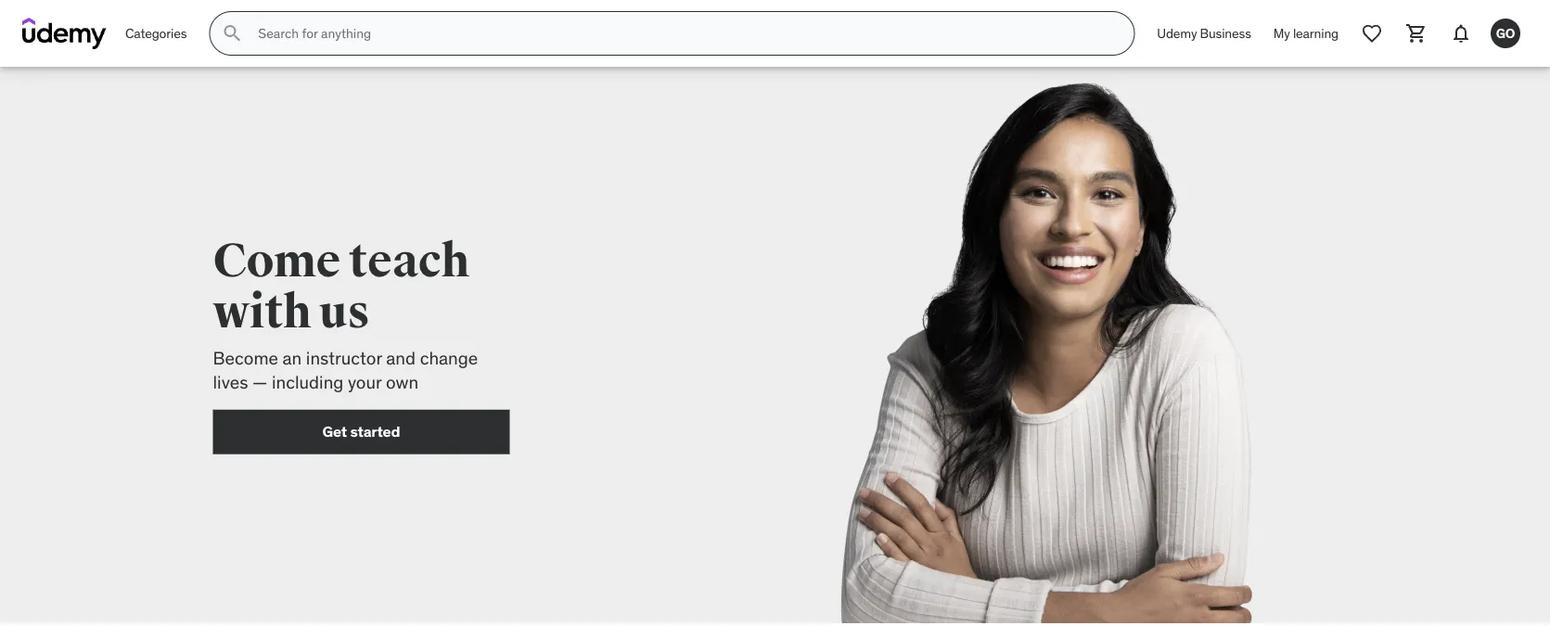 Task type: locate. For each thing, give the bounding box(es) containing it.
become
[[213, 347, 278, 369]]

wishlist image
[[1361, 22, 1384, 45]]

instructor
[[306, 347, 382, 369]]

come
[[213, 232, 341, 290]]

with
[[213, 283, 311, 341]]

—
[[252, 371, 268, 394]]

us
[[320, 283, 370, 341]]

udemy business link
[[1146, 11, 1263, 56]]

and
[[386, 347, 416, 369]]

submit search image
[[221, 22, 243, 45]]

udemy business
[[1158, 25, 1252, 41]]

learning
[[1294, 25, 1339, 41]]

own
[[386, 371, 419, 394]]

business
[[1201, 25, 1252, 41]]

get started link
[[213, 410, 510, 455]]

udemy image
[[22, 18, 107, 49]]

shopping cart with 0 items image
[[1406, 22, 1428, 45]]

Search for anything text field
[[255, 18, 1112, 49]]

started
[[350, 422, 400, 441]]

your
[[348, 371, 382, 394]]

come teach with us become an instructor and change lives — including your own
[[213, 232, 478, 394]]

including
[[272, 371, 344, 394]]



Task type: describe. For each thing, give the bounding box(es) containing it.
teach
[[349, 232, 470, 290]]

lives
[[213, 371, 248, 394]]

go
[[1497, 25, 1516, 41]]

my learning
[[1274, 25, 1339, 41]]

an
[[283, 347, 302, 369]]

notifications image
[[1451, 22, 1473, 45]]

get started
[[323, 422, 400, 441]]

udemy
[[1158, 25, 1198, 41]]

my learning link
[[1263, 11, 1350, 56]]

my
[[1274, 25, 1291, 41]]

change
[[420, 347, 478, 369]]

get
[[323, 422, 347, 441]]

categories
[[125, 25, 187, 41]]

go link
[[1484, 11, 1529, 56]]

categories button
[[114, 11, 198, 56]]



Task type: vqa. For each thing, say whether or not it's contained in the screenshot.
rightmost Wishlist icon
no



